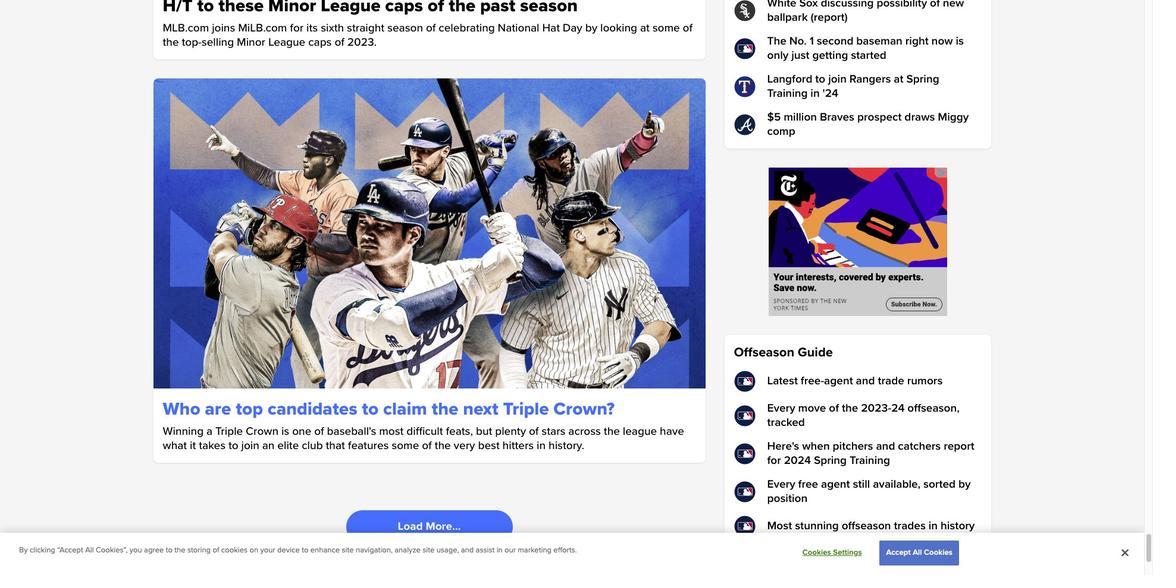 Task type: locate. For each thing, give the bounding box(es) containing it.
its
[[306, 21, 318, 35]]

1 horizontal spatial triple
[[503, 399, 549, 421]]

agent
[[824, 375, 853, 389], [821, 478, 850, 492]]

some down most at the left of page
[[392, 440, 419, 453]]

all
[[85, 546, 94, 556], [913, 549, 922, 558]]

1 vertical spatial by
[[958, 478, 971, 492]]

to
[[815, 73, 825, 86], [362, 399, 379, 421], [228, 440, 238, 453], [166, 546, 172, 556], [302, 546, 308, 556]]

2023-
[[861, 402, 891, 416]]

mlb image inside every move of the 2023-24 offseason, tracked link
[[734, 406, 755, 427]]

0 horizontal spatial cookies
[[803, 549, 831, 558]]

join inside langford to join rangers at spring training in '24
[[828, 73, 847, 86]]

mlb image down offseason
[[734, 371, 755, 393]]

and inside privacy "alert dialog"
[[461, 546, 474, 556]]

training
[[767, 87, 808, 101], [850, 455, 890, 468]]

1 vertical spatial mlb image
[[734, 482, 755, 503]]

2 vertical spatial mlb image
[[734, 516, 755, 538]]

getting
[[812, 49, 848, 62]]

mlb image for tracked
[[734, 406, 755, 427]]

privacy alert dialog
[[0, 534, 1144, 576]]

in down stars
[[537, 440, 546, 453]]

selling
[[202, 36, 234, 49]]

efforts.
[[554, 546, 577, 556]]

white sox discussing possibility of new ballpark (report) link
[[734, 0, 981, 25]]

braves
[[820, 111, 854, 124]]

every inside every free agent still available, sorted by position
[[767, 478, 795, 492]]

white
[[767, 0, 796, 10]]

who are top candidates to claim the next triple crown? winning a triple crown is one of baseball's most difficult feats, but plenty of stars across the league have what it takes to join an elite club that features some of the very best hitters in history.
[[163, 399, 684, 453]]

latest free-agent and trade rumors link
[[734, 371, 981, 393]]

move
[[798, 402, 826, 416]]

mlb image
[[734, 406, 755, 427], [734, 482, 755, 503], [734, 516, 755, 538]]

0 vertical spatial training
[[767, 87, 808, 101]]

minor
[[237, 36, 265, 49]]

0 vertical spatial agent
[[824, 375, 853, 389]]

1 vertical spatial spring
[[814, 455, 847, 468]]

1 mlb image from the top
[[734, 38, 755, 59]]

mlb image inside every free agent still available, sorted by position link
[[734, 482, 755, 503]]

mlb image left tracked on the bottom of the page
[[734, 406, 755, 427]]

second
[[817, 35, 853, 48]]

0 vertical spatial every
[[767, 402, 795, 416]]

1 cookies from the left
[[803, 549, 831, 558]]

1 horizontal spatial all
[[913, 549, 922, 558]]

spring down when at the bottom right of the page
[[814, 455, 847, 468]]

and
[[856, 375, 875, 389], [876, 440, 895, 454], [461, 546, 474, 556]]

every up tracked on the bottom of the page
[[767, 402, 795, 416]]

1 horizontal spatial is
[[956, 35, 964, 48]]

when
[[802, 440, 830, 454]]

the left 2023-
[[842, 402, 858, 416]]

1 horizontal spatial and
[[856, 375, 875, 389]]

2 mlb image from the top
[[734, 371, 755, 393]]

sorted
[[923, 478, 956, 492]]

most
[[379, 425, 404, 439]]

mlb image left position
[[734, 482, 755, 503]]

for inside mlb.com joins milb.com for its sixth straight season of celebrating national hat day by looking at some of the top-selling minor league caps of 2023.
[[290, 21, 304, 35]]

for down here's
[[767, 455, 781, 468]]

0 horizontal spatial for
[[290, 21, 304, 35]]

the down mlb.com
[[163, 36, 179, 49]]

of inside privacy "alert dialog"
[[213, 546, 219, 556]]

at right looking
[[640, 21, 650, 35]]

0 vertical spatial join
[[828, 73, 847, 86]]

training down langford
[[767, 87, 808, 101]]

is right "now"
[[956, 35, 964, 48]]

3 mlb image from the top
[[734, 444, 755, 465]]

crown?
[[553, 399, 615, 421]]

$5 million braves prospect draws miggy comp
[[767, 111, 969, 139]]

sixth
[[321, 21, 344, 35]]

2 every from the top
[[767, 478, 795, 492]]

and inside the here's when pitchers and catchers report for 2024 spring training
[[876, 440, 895, 454]]

join left an
[[241, 440, 259, 453]]

and left assist
[[461, 546, 474, 556]]

and left trade
[[856, 375, 875, 389]]

join up '24
[[828, 73, 847, 86]]

your
[[260, 546, 275, 556]]

mlb image left the
[[734, 38, 755, 59]]

started
[[851, 49, 886, 62]]

1 horizontal spatial by
[[958, 478, 971, 492]]

accept all cookies
[[886, 549, 953, 558]]

every up position
[[767, 478, 795, 492]]

are
[[205, 399, 231, 421]]

and right pitchers
[[876, 440, 895, 454]]

0 horizontal spatial training
[[767, 87, 808, 101]]

1 mlb image from the top
[[734, 406, 755, 427]]

site right "enhance"
[[342, 546, 354, 556]]

0 horizontal spatial spring
[[814, 455, 847, 468]]

load more... button
[[346, 511, 513, 544]]

1 every from the top
[[767, 402, 795, 416]]

advertisement element
[[768, 168, 947, 317]]

2 mlb image from the top
[[734, 482, 755, 503]]

0 vertical spatial some
[[653, 21, 680, 35]]

in left our
[[497, 546, 503, 556]]

training down pitchers
[[850, 455, 890, 468]]

0 horizontal spatial all
[[85, 546, 94, 556]]

the no. 1 second baseman right now is only just getting started
[[767, 35, 964, 62]]

some right looking
[[653, 21, 680, 35]]

agent inside every free agent still available, sorted by position
[[821, 478, 850, 492]]

1 vertical spatial join
[[241, 440, 259, 453]]

1 horizontal spatial at
[[894, 73, 904, 86]]

agent down the guide
[[824, 375, 853, 389]]

more...
[[426, 521, 461, 534]]

1 horizontal spatial for
[[767, 455, 781, 468]]

of inside every move of the 2023-24 offseason, tracked
[[829, 402, 839, 416]]

0 vertical spatial by
[[585, 21, 597, 35]]

0 vertical spatial mlb image
[[734, 38, 755, 59]]

ballpark
[[767, 11, 808, 24]]

next
[[463, 399, 498, 421]]

by right sorted
[[958, 478, 971, 492]]

million
[[784, 111, 817, 124]]

every inside every move of the 2023-24 offseason, tracked
[[767, 402, 795, 416]]

in left '24
[[811, 87, 820, 101]]

1 horizontal spatial site
[[423, 546, 435, 556]]

the left storing at the bottom left of the page
[[174, 546, 185, 556]]

1 site from the left
[[342, 546, 354, 556]]

0 vertical spatial at
[[640, 21, 650, 35]]

the left 'very'
[[435, 440, 451, 453]]

load more...
[[398, 521, 461, 534]]

some inside mlb.com joins milb.com for its sixth straight season of celebrating national hat day by looking at some of the top-selling minor league caps of 2023.
[[653, 21, 680, 35]]

assist
[[476, 546, 495, 556]]

club
[[302, 440, 323, 453]]

1 horizontal spatial training
[[850, 455, 890, 468]]

1 vertical spatial every
[[767, 478, 795, 492]]

0 vertical spatial and
[[856, 375, 875, 389]]

1 vertical spatial triple
[[215, 425, 243, 439]]

is
[[956, 35, 964, 48], [281, 425, 289, 439]]

0 vertical spatial triple
[[503, 399, 549, 421]]

1 vertical spatial training
[[850, 455, 890, 468]]

candidates
[[268, 399, 357, 421]]

who are top candidates to claim the next triple crown? image
[[153, 78, 705, 389]]

cookies",
[[96, 546, 128, 556]]

spring inside the here's when pitchers and catchers report for 2024 spring training
[[814, 455, 847, 468]]

the inside every move of the 2023-24 offseason, tracked
[[842, 402, 858, 416]]

1 horizontal spatial cookies
[[924, 549, 953, 558]]

site left usage,
[[423, 546, 435, 556]]

0 vertical spatial is
[[956, 35, 964, 48]]

caps
[[308, 36, 332, 49]]

some inside the who are top candidates to claim the next triple crown? winning a triple crown is one of baseball's most difficult feats, but plenty of stars across the league have what it takes to join an elite club that features some of the very best hitters in history.
[[392, 440, 419, 453]]

cookies down stunning
[[803, 549, 831, 558]]

0 horizontal spatial and
[[461, 546, 474, 556]]

is up elite
[[281, 425, 289, 439]]

history
[[941, 520, 975, 534]]

the inside privacy "alert dialog"
[[174, 546, 185, 556]]

0 horizontal spatial join
[[241, 440, 259, 453]]

0 horizontal spatial some
[[392, 440, 419, 453]]

$5
[[767, 111, 781, 124]]

mlb image inside the no. 1 second baseman right now is only just getting started link
[[734, 38, 755, 59]]

pitchers
[[833, 440, 873, 454]]

here's when pitchers and catchers report for 2024 spring training
[[767, 440, 975, 468]]

to up '24
[[815, 73, 825, 86]]

every for every move of the 2023-24 offseason, tracked
[[767, 402, 795, 416]]

and for catchers
[[876, 440, 895, 454]]

free
[[798, 478, 818, 492]]

league
[[623, 425, 657, 439]]

free-
[[801, 375, 824, 389]]

agree
[[144, 546, 164, 556]]

in inside the who are top candidates to claim the next triple crown? winning a triple crown is one of baseball's most difficult feats, but plenty of stars across the league have what it takes to join an elite club that features some of the very best hitters in history.
[[537, 440, 546, 453]]

0 horizontal spatial by
[[585, 21, 597, 35]]

1 vertical spatial some
[[392, 440, 419, 453]]

marketing
[[518, 546, 552, 556]]

at right rangers
[[894, 73, 904, 86]]

spring up draws
[[906, 73, 939, 86]]

for left its
[[290, 21, 304, 35]]

join
[[828, 73, 847, 86], [241, 440, 259, 453]]

by inside mlb.com joins milb.com for its sixth straight season of celebrating national hat day by looking at some of the top-selling minor league caps of 2023.
[[585, 21, 597, 35]]

triple up plenty
[[503, 399, 549, 421]]

crown
[[246, 425, 278, 439]]

possibility
[[877, 0, 927, 10]]

all right the "accept on the left of page
[[85, 546, 94, 556]]

all right accept
[[913, 549, 922, 558]]

0 horizontal spatial is
[[281, 425, 289, 439]]

langford to join rangers at spring training in '24
[[767, 73, 939, 101]]

training inside langford to join rangers at spring training in '24
[[767, 87, 808, 101]]

most stunning offseason trades in history
[[767, 520, 975, 534]]

is inside the who are top candidates to claim the next triple crown? winning a triple crown is one of baseball's most difficult feats, but plenty of stars across the league have what it takes to join an elite club that features some of the very best hitters in history.
[[281, 425, 289, 439]]

you
[[130, 546, 142, 556]]

top
[[236, 399, 263, 421]]

2024
[[784, 455, 811, 468]]

0 horizontal spatial site
[[342, 546, 354, 556]]

tracked
[[767, 416, 805, 430]]

1 vertical spatial agent
[[821, 478, 850, 492]]

mlb image left here's
[[734, 444, 755, 465]]

0 horizontal spatial at
[[640, 21, 650, 35]]

0 vertical spatial mlb image
[[734, 406, 755, 427]]

cookies down history
[[924, 549, 953, 558]]

0 vertical spatial for
[[290, 21, 304, 35]]

very
[[454, 440, 475, 453]]

1 vertical spatial and
[[876, 440, 895, 454]]

top-
[[182, 36, 202, 49]]

mlb image
[[734, 38, 755, 59], [734, 371, 755, 393], [734, 444, 755, 465]]

of
[[930, 0, 940, 10], [426, 21, 436, 35], [683, 21, 693, 35], [335, 36, 344, 49], [829, 402, 839, 416], [314, 425, 324, 439], [529, 425, 539, 439], [422, 440, 432, 453], [213, 546, 219, 556]]

report
[[944, 440, 975, 454]]

to right takes
[[228, 440, 238, 453]]

draws
[[905, 111, 935, 124]]

miggy
[[938, 111, 969, 124]]

for inside the here's when pitchers and catchers report for 2024 spring training
[[767, 455, 781, 468]]

by inside every free agent still available, sorted by position
[[958, 478, 971, 492]]

new
[[943, 0, 964, 10]]

spring
[[906, 73, 939, 86], [814, 455, 847, 468]]

1 horizontal spatial spring
[[906, 73, 939, 86]]

2 horizontal spatial and
[[876, 440, 895, 454]]

white sox image
[[734, 0, 755, 21]]

1 vertical spatial is
[[281, 425, 289, 439]]

1
[[810, 35, 814, 48]]

mlb.com
[[163, 21, 209, 35]]

hitters
[[503, 440, 534, 453]]

mlb image inside here's when pitchers and catchers report for 2024 spring training "link"
[[734, 444, 755, 465]]

agent for free-
[[824, 375, 853, 389]]

rumors
[[907, 375, 943, 389]]

langford
[[767, 73, 812, 86]]

mlb image for here's
[[734, 444, 755, 465]]

one
[[292, 425, 311, 439]]

0 vertical spatial spring
[[906, 73, 939, 86]]

by right day
[[585, 21, 597, 35]]

2 vertical spatial and
[[461, 546, 474, 556]]

1 horizontal spatial some
[[653, 21, 680, 35]]

2 vertical spatial mlb image
[[734, 444, 755, 465]]

discussing
[[821, 0, 874, 10]]

mlb image for latest
[[734, 371, 755, 393]]

to inside langford to join rangers at spring training in '24
[[815, 73, 825, 86]]

cookies settings button
[[795, 542, 869, 566]]

all inside accept all cookies button
[[913, 549, 922, 558]]

1 horizontal spatial join
[[828, 73, 847, 86]]

1 vertical spatial mlb image
[[734, 371, 755, 393]]

1 vertical spatial for
[[767, 455, 781, 468]]

the no. 1 second baseman right now is only just getting started link
[[734, 35, 981, 63]]

1 vertical spatial at
[[894, 73, 904, 86]]

agent left still
[[821, 478, 850, 492]]

mlb image left most
[[734, 516, 755, 538]]

triple right 'a'
[[215, 425, 243, 439]]



Task type: describe. For each thing, give the bounding box(es) containing it.
24
[[891, 402, 905, 416]]

accept
[[886, 549, 911, 558]]

catchers
[[898, 440, 941, 454]]

every for every free agent still available, sorted by position
[[767, 478, 795, 492]]

history.
[[549, 440, 584, 453]]

storing
[[187, 546, 211, 556]]

"accept
[[57, 546, 83, 556]]

right
[[905, 35, 929, 48]]

every move of the 2023-24 offseason, tracked link
[[734, 402, 981, 431]]

sox
[[799, 0, 818, 10]]

to up baseball's
[[362, 399, 379, 421]]

every free agent still available, sorted by position link
[[734, 478, 981, 507]]

rangers
[[850, 73, 891, 86]]

clicking
[[30, 546, 55, 556]]

offseason
[[734, 345, 794, 361]]

spring inside langford to join rangers at spring training in '24
[[906, 73, 939, 86]]

a
[[206, 425, 212, 439]]

langford to join rangers at spring training in '24 link
[[734, 73, 981, 101]]

in right "trades"
[[929, 520, 938, 534]]

across
[[568, 425, 601, 439]]

rangers image
[[734, 76, 755, 98]]

stars
[[542, 425, 566, 439]]

baseball's
[[327, 425, 376, 439]]

cookies settings
[[803, 549, 862, 558]]

latest
[[767, 375, 798, 389]]

'24
[[823, 87, 838, 101]]

league
[[268, 36, 305, 49]]

hat
[[542, 21, 560, 35]]

our
[[505, 546, 516, 556]]

$5 million braves prospect draws miggy comp link
[[734, 111, 981, 139]]

at inside langford to join rangers at spring training in '24
[[894, 73, 904, 86]]

mlb image for position
[[734, 482, 755, 503]]

on
[[250, 546, 258, 556]]

every move of the 2023-24 offseason, tracked
[[767, 402, 960, 430]]

the right across
[[604, 425, 620, 439]]

the
[[767, 35, 786, 48]]

available,
[[873, 478, 921, 492]]

offseason guide
[[734, 345, 833, 361]]

here's when pitchers and catchers report for 2024 spring training link
[[734, 440, 981, 469]]

who
[[163, 399, 200, 421]]

2 cookies from the left
[[924, 549, 953, 558]]

prospect
[[857, 111, 902, 124]]

who are top candidates to claim the next triple crown? link
[[163, 399, 696, 421]]

what
[[163, 440, 187, 453]]

at inside mlb.com joins milb.com for its sixth straight season of celebrating national hat day by looking at some of the top-selling minor league caps of 2023.
[[640, 21, 650, 35]]

features
[[348, 440, 389, 453]]

day
[[563, 21, 582, 35]]

season
[[387, 21, 423, 35]]

an
[[262, 440, 275, 453]]

to right device
[[302, 546, 308, 556]]

the up feats,
[[432, 399, 458, 421]]

still
[[853, 478, 870, 492]]

accept all cookies button
[[880, 542, 959, 566]]

to right agree
[[166, 546, 172, 556]]

the inside mlb.com joins milb.com for its sixth straight season of celebrating national hat day by looking at some of the top-selling minor league caps of 2023.
[[163, 36, 179, 49]]

claim
[[383, 399, 427, 421]]

trade
[[878, 375, 904, 389]]

enhance
[[310, 546, 340, 556]]

most stunning offseason trades in history link
[[734, 516, 981, 538]]

elite
[[277, 440, 299, 453]]

braves image
[[734, 114, 755, 136]]

baseman
[[856, 35, 902, 48]]

in inside privacy "alert dialog"
[[497, 546, 503, 556]]

0 horizontal spatial triple
[[215, 425, 243, 439]]

is inside the no. 1 second baseman right now is only just getting started
[[956, 35, 964, 48]]

straight
[[347, 21, 384, 35]]

best
[[478, 440, 500, 453]]

join inside the who are top candidates to claim the next triple crown? winning a triple crown is one of baseball's most difficult feats, but plenty of stars across the league have what it takes to join an elite club that features some of the very best hitters in history.
[[241, 440, 259, 453]]

device
[[277, 546, 300, 556]]

of inside white sox discussing possibility of new ballpark (report)
[[930, 0, 940, 10]]

settings
[[833, 549, 862, 558]]

and for trade
[[856, 375, 875, 389]]

guide
[[798, 345, 833, 361]]

but
[[476, 425, 492, 439]]

mlb image for the
[[734, 38, 755, 59]]

2 site from the left
[[423, 546, 435, 556]]

joins
[[212, 21, 235, 35]]

white sox discussing possibility of new ballpark (report)
[[767, 0, 964, 24]]

offseason
[[842, 520, 891, 534]]

offseason,
[[908, 402, 960, 416]]

takes
[[199, 440, 226, 453]]

most
[[767, 520, 792, 534]]

feats,
[[446, 425, 473, 439]]

analyze
[[395, 546, 421, 556]]

3 mlb image from the top
[[734, 516, 755, 538]]

load
[[398, 521, 423, 534]]

usage,
[[437, 546, 459, 556]]

by clicking "accept all cookies", you agree to the storing of cookies on your device to enhance site navigation, analyze site usage, and assist in our marketing efforts.
[[19, 546, 577, 556]]

navigation,
[[356, 546, 393, 556]]

latest free-agent and trade rumors
[[767, 375, 943, 389]]

only
[[767, 49, 789, 62]]

in inside langford to join rangers at spring training in '24
[[811, 87, 820, 101]]

training inside the here's when pitchers and catchers report for 2024 spring training
[[850, 455, 890, 468]]

agent for free
[[821, 478, 850, 492]]



Task type: vqa. For each thing, say whether or not it's contained in the screenshot.
street
no



